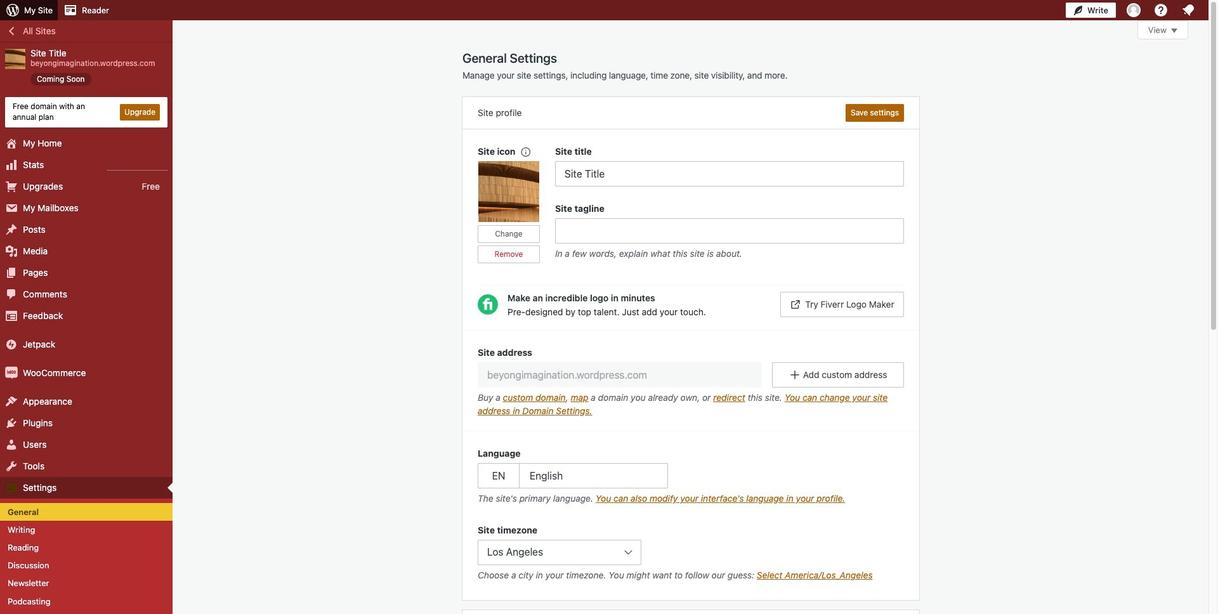 Task type: vqa. For each thing, say whether or not it's contained in the screenshot.
the bottom Site
no



Task type: describe. For each thing, give the bounding box(es) containing it.
more information image
[[520, 146, 531, 157]]

fiverr small logo image
[[478, 295, 498, 315]]



Task type: locate. For each thing, give the bounding box(es) containing it.
None text field
[[555, 218, 905, 244], [478, 362, 763, 388], [555, 218, 905, 244], [478, 362, 763, 388]]

None text field
[[555, 161, 905, 187]]

closed image
[[1172, 29, 1178, 33]]

1 img image from the top
[[5, 338, 18, 351]]

highest hourly views 0 image
[[107, 162, 168, 171]]

manage your notifications image
[[1181, 3, 1197, 18]]

help image
[[1154, 3, 1169, 18]]

my profile image
[[1127, 3, 1141, 17]]

group
[[478, 145, 555, 279], [555, 145, 905, 187], [555, 202, 905, 263], [463, 330, 920, 432], [478, 447, 905, 509], [478, 524, 905, 586]]

img image
[[5, 338, 18, 351], [5, 367, 18, 379]]

0 vertical spatial img image
[[5, 338, 18, 351]]

2 img image from the top
[[5, 367, 18, 379]]

1 vertical spatial img image
[[5, 367, 18, 379]]

main content
[[463, 20, 1189, 615]]



